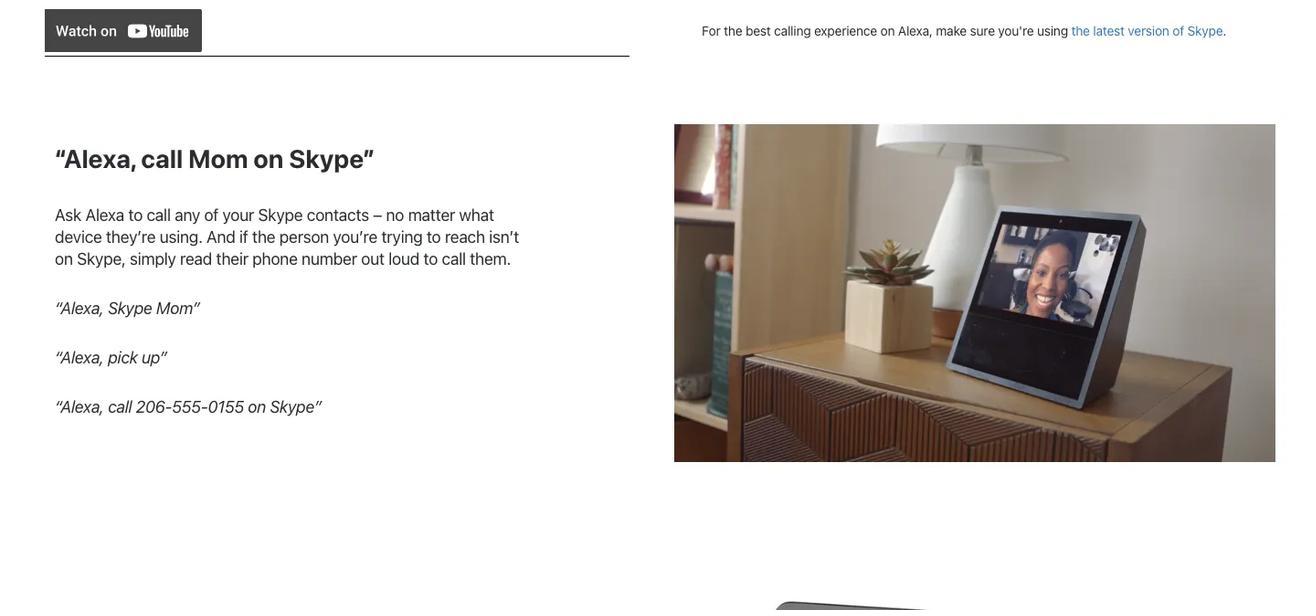 Task type: vqa. For each thing, say whether or not it's contained in the screenshot.
Skype to Phone link
no



Task type: describe. For each thing, give the bounding box(es) containing it.
0 vertical spatial skype"
[[289, 143, 374, 174]]

reach
[[445, 227, 485, 246]]

mom"
[[156, 298, 200, 317]]

contacts
[[307, 205, 369, 224]]

the inside ask alexa to call any of your skype contacts – no matter what device they're using. and if the person you're trying to reach isn't on skype, simply read their phone number out loud to call them.
[[252, 227, 275, 246]]

alexa
[[85, 205, 124, 224]]

0 horizontal spatial skype
[[108, 298, 152, 317]]

"alexa, for "alexa, skype mom"
[[55, 298, 104, 317]]

"alexa, for "alexa, call mom on skype"
[[55, 143, 136, 174]]

your
[[222, 205, 254, 224]]

"alexa, skype mom"
[[55, 298, 200, 317]]

on left the alexa,
[[880, 23, 895, 38]]

simply
[[130, 248, 176, 268]]

.
[[1223, 23, 1226, 38]]

call mom alexa image
[[674, 124, 1276, 462]]

skype,
[[77, 248, 126, 268]]

"alexa, call mom on skype"
[[55, 143, 374, 174]]

"alexa, call 206-555-0155 on skype"
[[55, 396, 322, 416]]

latest
[[1093, 23, 1125, 38]]

read
[[180, 248, 212, 268]]

skype inside ask alexa to call any of your skype contacts – no matter what device they're using. and if the person you're trying to reach isn't on skype, simply read their phone number out loud to call them.
[[258, 205, 303, 224]]

what
[[459, 205, 494, 224]]

1 horizontal spatial the
[[724, 23, 742, 38]]

0 vertical spatial of
[[1173, 23, 1184, 38]]

–
[[373, 205, 382, 224]]

they're
[[106, 227, 156, 246]]

"alexa, for "alexa, pick up"
[[55, 347, 104, 367]]

matter
[[408, 205, 455, 224]]

isn't
[[489, 227, 519, 246]]

for
[[702, 23, 721, 38]]

of inside ask alexa to call any of your skype contacts – no matter what device they're using. and if the person you're trying to reach isn't on skype, simply read their phone number out loud to call them.
[[204, 205, 219, 224]]

0155
[[208, 396, 244, 416]]

206-
[[136, 396, 172, 416]]

call left 206-
[[108, 396, 132, 416]]

make
[[936, 23, 967, 38]]

and
[[207, 227, 235, 246]]

the latest version of skype link
[[1071, 23, 1223, 38]]

"alexa, for "alexa, call 206-555-0155 on skype"
[[55, 396, 104, 416]]

their
[[216, 248, 248, 268]]

1 vertical spatial to
[[427, 227, 441, 246]]



Task type: locate. For each thing, give the bounding box(es) containing it.
2 horizontal spatial skype
[[1187, 23, 1223, 38]]

sure
[[970, 23, 995, 38]]

of right version
[[1173, 23, 1184, 38]]

"alexa, left pick on the left bottom of page
[[55, 347, 104, 367]]

on
[[880, 23, 895, 38], [253, 143, 284, 174], [55, 248, 73, 268], [248, 396, 266, 416]]

the right using
[[1071, 23, 1090, 38]]

"alexa,
[[55, 143, 136, 174], [55, 298, 104, 317], [55, 347, 104, 367], [55, 396, 104, 416]]

skype"
[[289, 143, 374, 174], [270, 396, 322, 416]]

1 "alexa, from the top
[[55, 143, 136, 174]]

to up 'they're'
[[128, 205, 143, 224]]

of
[[1173, 23, 1184, 38], [204, 205, 219, 224]]

if
[[239, 227, 248, 246]]

1 horizontal spatial skype
[[258, 205, 303, 224]]

on right 0155
[[248, 396, 266, 416]]

mom
[[188, 143, 248, 174]]

skype right version
[[1187, 23, 1223, 38]]

alexa,
[[898, 23, 933, 38]]

using
[[1037, 23, 1068, 38]]

you're
[[333, 227, 377, 246]]

call left any
[[147, 205, 171, 224]]

up"
[[142, 347, 167, 367]]

skype
[[1187, 23, 1223, 38], [258, 205, 303, 224], [108, 298, 152, 317]]

using.
[[160, 227, 203, 246]]

skype" up contacts
[[289, 143, 374, 174]]

loud
[[388, 248, 420, 268]]

no
[[386, 205, 404, 224]]

to right "loud"
[[424, 248, 438, 268]]

call left mom
[[141, 143, 183, 174]]

alexa devices supporting skype image
[[53, 544, 1259, 610]]

the
[[724, 23, 742, 38], [1071, 23, 1090, 38], [252, 227, 275, 246]]

them.
[[470, 248, 511, 268]]

device
[[55, 227, 102, 246]]

2 horizontal spatial the
[[1071, 23, 1090, 38]]

0 vertical spatial to
[[128, 205, 143, 224]]

phone
[[252, 248, 298, 268]]

version
[[1128, 23, 1169, 38]]

ask
[[55, 205, 81, 224]]

call down reach
[[442, 248, 466, 268]]

calling
[[774, 23, 811, 38]]

ask alexa to call any of your skype contacts – no matter what device they're using. and if the person you're trying to reach isn't on skype, simply read their phone number out loud to call them.
[[55, 205, 519, 268]]

3 "alexa, from the top
[[55, 347, 104, 367]]

"alexa, down skype,
[[55, 298, 104, 317]]

skype up person
[[258, 205, 303, 224]]

call
[[141, 143, 183, 174], [147, 205, 171, 224], [442, 248, 466, 268], [108, 396, 132, 416]]

0 vertical spatial skype
[[1187, 23, 1223, 38]]

number
[[302, 248, 357, 268]]

skype left mom" at the left
[[108, 298, 152, 317]]

2 "alexa, from the top
[[55, 298, 104, 317]]

skype" right 0155
[[270, 396, 322, 416]]

you're
[[998, 23, 1034, 38]]

trying
[[381, 227, 423, 246]]

1 vertical spatial skype
[[258, 205, 303, 224]]

"alexa, pick up"
[[55, 347, 167, 367]]

to down the matter
[[427, 227, 441, 246]]

the right the if
[[252, 227, 275, 246]]

1 horizontal spatial of
[[1173, 23, 1184, 38]]

2 vertical spatial skype
[[108, 298, 152, 317]]

any
[[175, 205, 200, 224]]

555-
[[172, 396, 208, 416]]

to
[[128, 205, 143, 224], [427, 227, 441, 246], [424, 248, 438, 268]]

out
[[361, 248, 384, 268]]

0 horizontal spatial of
[[204, 205, 219, 224]]

best
[[746, 23, 771, 38]]

of right any
[[204, 205, 219, 224]]

on right mom
[[253, 143, 284, 174]]

for the best calling experience on alexa, make sure you're using the latest version of skype .
[[702, 23, 1226, 38]]

0 horizontal spatial the
[[252, 227, 275, 246]]

the right for at the top right of page
[[724, 23, 742, 38]]

on inside ask alexa to call any of your skype contacts – no matter what device they're using. and if the person you're trying to reach isn't on skype, simply read their phone number out loud to call them.
[[55, 248, 73, 268]]

"alexa, up the alexa
[[55, 143, 136, 174]]

on down 'device'
[[55, 248, 73, 268]]

1 vertical spatial of
[[204, 205, 219, 224]]

experience
[[814, 23, 877, 38]]

1 vertical spatial skype"
[[270, 396, 322, 416]]

2 vertical spatial to
[[424, 248, 438, 268]]

pick
[[108, 347, 138, 367]]

person
[[279, 227, 329, 246]]

"alexa, down "alexa, pick up"
[[55, 396, 104, 416]]

4 "alexa, from the top
[[55, 396, 104, 416]]



